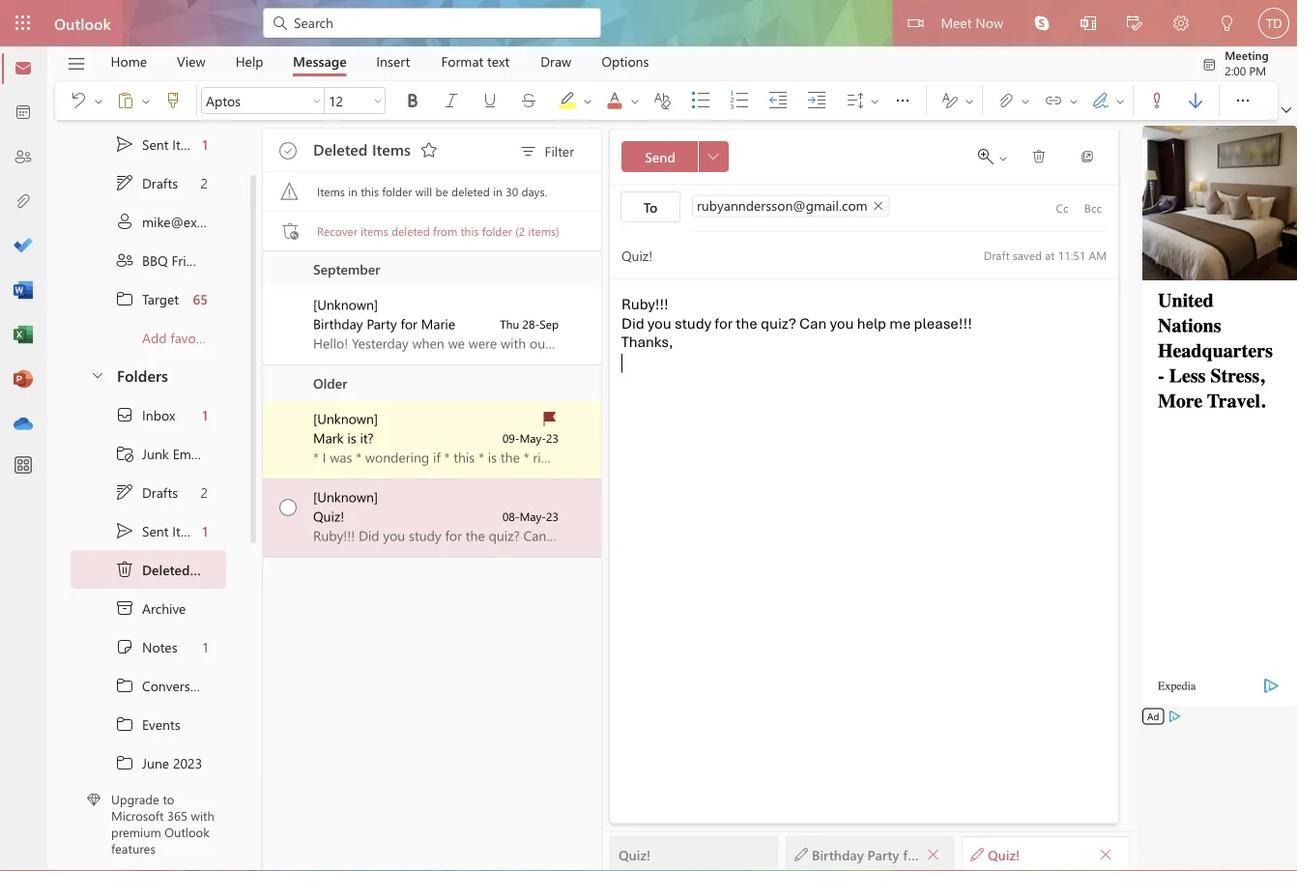 Task type: vqa. For each thing, say whether or not it's contained in the screenshot.


Task type: describe. For each thing, give the bounding box(es) containing it.
help
[[236, 52, 264, 70]]

28-
[[523, 316, 540, 332]]

party inside message list list box
[[367, 315, 397, 333]]

ruby!!! did you study for the quiz? can you help me please!!! thanks,
[[622, 295, 973, 352]]

 for 
[[115, 483, 134, 502]]


[[1092, 91, 1111, 110]]

quiz! inside message list list box
[[313, 507, 344, 525]]

bcc
[[1085, 200, 1103, 216]]


[[481, 91, 500, 110]]

 button for font size text box
[[370, 87, 386, 114]]


[[653, 91, 672, 110]]

 button
[[1177, 85, 1216, 116]]

1  tree item from the top
[[71, 125, 226, 163]]

 
[[997, 91, 1032, 110]]

microsoft
[[111, 807, 164, 824]]

include group
[[988, 81, 1130, 120]]

ruby!!! for ruby!!! did you study for the quiz? can you help
[[313, 527, 355, 545]]

filter
[[545, 142, 575, 160]]

 button for quiz!
[[1093, 841, 1120, 868]]

 button inside clipboard group
[[138, 85, 154, 116]]

message button
[[279, 46, 361, 76]]

premium
[[111, 824, 161, 841]]


[[442, 91, 461, 110]]


[[420, 140, 439, 160]]

4 * from the left
[[479, 448, 484, 466]]

draw
[[541, 52, 572, 70]]

send button
[[622, 141, 699, 172]]

it?
[[360, 429, 374, 447]]


[[1035, 15, 1050, 31]]

decrease indent image
[[769, 91, 808, 110]]

0 vertical spatial folder
[[382, 184, 412, 199]]

outlook inside banner
[[54, 13, 111, 33]]

30
[[506, 184, 519, 199]]

 birthday party for marie
[[795, 846, 960, 863]]

 
[[846, 91, 881, 110]]

1 horizontal spatial deleted
[[452, 184, 490, 199]]

items inside the deleted items 
[[372, 139, 411, 159]]

3 1 from the top
[[202, 522, 208, 540]]

archive
[[142, 599, 186, 617]]

meet now
[[941, 13, 1004, 31]]

deleted inside button
[[392, 223, 430, 238]]

 quiz!
[[971, 846, 1021, 863]]

 inside  
[[1020, 95, 1032, 107]]

set your advertising preferences image
[[1168, 709, 1183, 724]]

cc button
[[1047, 192, 1078, 223]]


[[846, 91, 866, 110]]

marie inside reading pane main content
[[925, 846, 960, 863]]

 inside tree
[[115, 521, 134, 541]]

people image
[[14, 148, 33, 167]]

to
[[644, 198, 658, 216]]

font color image
[[605, 91, 644, 110]]

 for 1st  dropdown button from right
[[1234, 91, 1253, 110]]

 for  dropdown button
[[1282, 105, 1292, 115]]

 button inside include group
[[1067, 85, 1082, 116]]

may- for *
[[520, 430, 547, 446]]

 button
[[394, 85, 432, 116]]

 search field
[[263, 0, 602, 44]]

Select all messages checkbox
[[275, 137, 302, 164]]

select a conversation checkbox for birthday party for marie
[[267, 287, 313, 329]]

message list section
[[263, 124, 622, 870]]

Message body, press Alt+F10 to exit text field
[[622, 295, 1107, 564]]

deleted items heading
[[313, 129, 445, 171]]

was
[[330, 448, 352, 466]]

 for  popup button
[[708, 151, 720, 162]]

 for quiz!
[[971, 848, 985, 861]]

days.
[[522, 184, 548, 199]]

 
[[1045, 91, 1080, 110]]


[[280, 221, 300, 241]]

 for birthday party for marie
[[927, 848, 941, 861]]

 junk email
[[115, 444, 205, 463]]

 
[[941, 91, 976, 110]]

message list list box
[[263, 251, 622, 870]]

 button
[[1205, 0, 1252, 49]]

 button inside basic text group
[[580, 85, 596, 116]]

 for birthday
[[795, 848, 809, 861]]

sep
[[540, 316, 559, 332]]

[unknown] for quiz!
[[313, 488, 378, 506]]

folders
[[117, 364, 168, 385]]

 button
[[1159, 0, 1205, 49]]

for inside ruby!!! did you study for the quiz? can you help me please!!! thanks,
[[715, 314, 733, 333]]

application containing outlook
[[0, 0, 1298, 871]]

cc
[[1057, 200, 1069, 216]]

 for quiz!
[[1100, 848, 1113, 861]]

with
[[191, 807, 215, 824]]

 tree item
[[71, 241, 226, 280]]

answer?
[[575, 448, 622, 466]]

options
[[602, 52, 649, 70]]

quiz? for ruby!!! did you study for the quiz? can you help me please!!! thanks,
[[761, 314, 797, 333]]

notes
[[142, 638, 178, 656]]

 for  target
[[115, 289, 134, 309]]

friends
[[172, 251, 215, 269]]

Search for email, meetings, files and more. field
[[292, 12, 590, 32]]


[[519, 91, 539, 110]]

 
[[69, 91, 104, 110]]

 left font size text box
[[311, 95, 323, 106]]

2 [unknown] from the top
[[313, 410, 378, 427]]

mail image
[[14, 59, 33, 78]]


[[1080, 149, 1096, 164]]

items in this folder will be deleted in 30 days.
[[317, 184, 548, 199]]

basic text group
[[201, 81, 923, 120]]

5 * from the left
[[524, 448, 530, 466]]

drafts for 
[[142, 174, 178, 192]]

please!!!
[[915, 314, 973, 333]]

 button
[[1066, 0, 1112, 49]]

september heading
[[263, 251, 602, 287]]

 meeting 2:00 pm
[[1202, 47, 1270, 78]]

did for ruby!!! did you study for the quiz? can you help
[[359, 527, 380, 545]]

numbering image
[[730, 91, 769, 110]]

outlook inside the upgrade to microsoft 365 with premium outlook features
[[165, 824, 210, 841]]

thu
[[500, 316, 520, 332]]

 tree item
[[71, 589, 226, 628]]

mike@example.com
[[142, 213, 263, 230]]

 bbq friends
[[115, 251, 215, 270]]


[[163, 91, 183, 110]]

 for 
[[115, 676, 134, 695]]


[[1202, 57, 1218, 73]]

birthday inside message list list box
[[313, 315, 363, 333]]

 inside  
[[140, 96, 152, 107]]

deleted inside  deleted items
[[142, 561, 190, 579]]

 right font size text box
[[372, 95, 384, 106]]

(2
[[516, 223, 525, 238]]

2  tree item from the top
[[71, 666, 226, 705]]

 for 
[[115, 173, 134, 192]]

home
[[111, 52, 147, 70]]

2 in from the left
[[493, 184, 503, 199]]

help for ruby!!! did you study for the quiz? can you help
[[576, 527, 602, 545]]

td
[[1267, 15, 1283, 30]]

help for ruby!!! did you study for the quiz? can you help me please!!! thanks,
[[858, 314, 887, 333]]

mark
[[313, 429, 344, 447]]

 button
[[1279, 101, 1296, 120]]

meeting
[[1226, 47, 1270, 62]]

11:51
[[1059, 247, 1086, 263]]

study for ruby!!! did you study for the quiz? can you help
[[409, 527, 442, 545]]

items down  button
[[172, 135, 205, 153]]

recover
[[317, 223, 358, 238]]

6 * from the left
[[565, 448, 571, 466]]

 button
[[432, 85, 471, 116]]

the for ruby!!! did you study for the quiz? can you help
[[466, 527, 485, 545]]

 
[[979, 149, 1010, 164]]

clipboard group
[[59, 81, 192, 120]]

 button inside clipboard group
[[91, 85, 106, 116]]


[[997, 91, 1017, 110]]

To text field
[[691, 195, 1047, 221]]


[[1148, 91, 1167, 110]]

format text
[[441, 52, 510, 70]]

1 horizontal spatial the
[[501, 448, 520, 466]]

mark is it?
[[313, 429, 374, 447]]

 drafts for 
[[115, 483, 178, 502]]

Font size text field
[[325, 89, 369, 112]]

add favorite tree item
[[71, 318, 226, 357]]


[[69, 91, 88, 110]]

left-rail-appbar navigation
[[4, 46, 43, 447]]

 for  events
[[115, 715, 134, 734]]

 button
[[1035, 85, 1067, 116]]

add favorite
[[142, 329, 216, 346]]

23 for is
[[547, 430, 559, 446]]

1 sent from the top
[[142, 135, 169, 153]]


[[281, 142, 296, 158]]

bullets image
[[692, 91, 730, 110]]

 drafts for 
[[115, 173, 178, 192]]



Task type: locate. For each thing, give the bounding box(es) containing it.
ruby!!! up thanks,
[[622, 295, 669, 314]]

 inside dropdown button
[[1282, 105, 1292, 115]]

 button
[[106, 85, 138, 116]]

4 1 from the top
[[203, 638, 208, 656]]

2 23 from the top
[[547, 509, 559, 524]]

inbox
[[142, 406, 175, 424]]

 tree item
[[71, 125, 226, 163], [71, 512, 226, 550]]

 tree item for 
[[71, 473, 226, 512]]


[[280, 142, 297, 160], [280, 499, 297, 516]]

upgrade
[[111, 791, 159, 808]]

1 horizontal spatial quiz!
[[619, 846, 651, 863]]

can down 08-may-23
[[524, 527, 547, 545]]

folder inside button
[[482, 223, 512, 238]]

you
[[648, 314, 672, 333], [830, 314, 854, 333], [383, 527, 405, 545], [550, 527, 573, 545]]

 right ""
[[140, 96, 152, 107]]

drafts for 
[[142, 483, 178, 501]]

 button
[[59, 85, 91, 116]]

may- down right on the left bottom of page
[[520, 509, 547, 524]]

tab list
[[96, 46, 665, 76]]

0 vertical spatial marie
[[421, 315, 456, 333]]

3  tree item from the top
[[71, 705, 226, 744]]

0 vertical spatial sent
[[142, 135, 169, 153]]

onedrive image
[[14, 415, 33, 434]]

 button
[[57, 47, 96, 80]]

 inside basic text group
[[894, 91, 913, 110]]


[[115, 599, 134, 618]]

1 horizontal spatial quiz?
[[761, 314, 797, 333]]

1 vertical spatial did
[[359, 527, 380, 545]]

2 vertical spatial [unknown]
[[313, 488, 378, 506]]

premium features image
[[87, 793, 101, 807]]

the inside ruby!!! did you study for the quiz? can you help me please!!! thanks,
[[736, 314, 758, 333]]

0 vertical spatial select a conversation checkbox
[[267, 287, 313, 329]]

drafts up  tree item
[[142, 174, 178, 192]]

1 vertical spatial 
[[115, 521, 134, 541]]

1  from the top
[[115, 289, 134, 309]]

1 vertical spatial 
[[115, 483, 134, 502]]

 right the 
[[93, 96, 104, 107]]

 left events at the bottom left of the page
[[115, 715, 134, 734]]

1 horizontal spatial help
[[858, 314, 887, 333]]

 down 2:00
[[1234, 91, 1253, 110]]

2  from the left
[[1100, 848, 1113, 861]]

 button down options button
[[596, 81, 644, 120]]

 left folders
[[90, 367, 105, 383]]

0 vertical spatial this
[[361, 184, 379, 199]]

2 down email
[[201, 483, 208, 501]]

0 vertical spatial 
[[1282, 105, 1292, 115]]

 tree item for 
[[71, 163, 226, 202]]

2  from the top
[[115, 676, 134, 695]]

quiz? inside message list list box
[[489, 527, 520, 545]]

 right 
[[1069, 96, 1080, 107]]

2  from the top
[[280, 499, 297, 516]]

 left target
[[115, 289, 134, 309]]

 button for font "text field"
[[310, 87, 325, 114]]

Add a subject text field
[[610, 240, 967, 271]]

1  button from the left
[[884, 81, 923, 120]]

september
[[313, 260, 380, 278]]

1 horizontal spatial  button
[[310, 87, 325, 114]]

0 horizontal spatial deleted
[[142, 561, 190, 579]]

marie inside message list list box
[[421, 315, 456, 333]]

1 vertical spatial outlook
[[165, 824, 210, 841]]

me
[[890, 314, 911, 333]]

insert
[[377, 52, 410, 70]]

 inside  birthday party for marie
[[795, 848, 809, 861]]

is
[[348, 429, 357, 447], [488, 448, 497, 466]]

 sent items 1 for 1st the  "tree item" from the bottom
[[115, 521, 208, 541]]

items up recover
[[317, 184, 345, 199]]

to do image
[[14, 237, 33, 256]]

birthday inside reading pane main content
[[812, 846, 864, 863]]

text
[[488, 52, 510, 70]]

1 vertical spatial  drafts
[[115, 483, 178, 502]]

 button left folders
[[80, 357, 113, 393]]

1  drafts from the top
[[115, 173, 178, 192]]


[[115, 444, 134, 463]]


[[115, 173, 134, 192], [115, 483, 134, 502]]

ruby!!! down was
[[313, 527, 355, 545]]

 button
[[1138, 85, 1177, 116]]

marie left  quiz!
[[925, 846, 960, 863]]

outlook up "" button
[[54, 13, 111, 33]]

[unknown] down was
[[313, 488, 378, 506]]

select a conversation checkbox for quiz!
[[267, 480, 313, 521]]


[[979, 149, 994, 164]]

0 vertical spatial deleted
[[452, 184, 490, 199]]

 mike@example.com
[[115, 212, 263, 231]]

select a conversation checkbox containing 
[[267, 480, 313, 521]]

text highlight color image
[[558, 91, 597, 110]]

 up ''
[[280, 142, 297, 160]]

 inside  
[[93, 96, 104, 107]]

0 horizontal spatial the
[[466, 527, 485, 545]]

 inside  
[[870, 95, 881, 107]]

ruby!!! inside message list list box
[[313, 527, 355, 545]]

help inside ruby!!! did you study for the quiz? can you help me please!!! thanks,
[[858, 314, 887, 333]]

1 vertical spatial is
[[488, 448, 497, 466]]

sent up  tree item on the left of the page
[[142, 522, 169, 540]]

1 vertical spatial ruby!!!
[[313, 527, 355, 545]]

2 vertical spatial the
[[466, 527, 485, 545]]

1 vertical spatial marie
[[925, 846, 960, 863]]

0 horizontal spatial  button
[[924, 841, 944, 868]]

study right thanks,
[[675, 314, 712, 333]]

0 vertical spatial outlook
[[54, 13, 111, 33]]

1 vertical spatial the
[[501, 448, 520, 466]]

1 horizontal spatial marie
[[925, 846, 960, 863]]


[[66, 54, 87, 74]]

0 horizontal spatial 
[[795, 848, 809, 861]]

0 horizontal spatial help
[[576, 527, 602, 545]]

pm
[[1250, 62, 1267, 78]]

0 vertical spatial may-
[[520, 430, 547, 446]]

 sent items 1 up  deleted items on the left bottom of page
[[115, 521, 208, 541]]

for
[[715, 314, 733, 333], [401, 315, 418, 333], [445, 527, 462, 545], [904, 846, 921, 863]]

is left right on the left bottom of page
[[488, 448, 497, 466]]

0 vertical spatial drafts
[[142, 174, 178, 192]]

2 may- from the top
[[520, 509, 547, 524]]

did inside message list list box
[[359, 527, 380, 545]]

in left 30 at top left
[[493, 184, 503, 199]]

3 [unknown] from the top
[[313, 488, 378, 506]]

 tree item
[[71, 628, 226, 666]]

 button
[[698, 141, 729, 172]]

 june 2023
[[115, 753, 202, 773]]

 button
[[1020, 141, 1059, 172]]

marie
[[421, 315, 456, 333], [925, 846, 960, 863]]

thanks,
[[622, 333, 674, 352]]

1 horizontal spatial deleted
[[313, 139, 368, 159]]

1 * from the left
[[313, 448, 319, 466]]

word image
[[14, 281, 33, 301]]

2 1 from the top
[[202, 406, 208, 424]]

2 2 from the top
[[201, 483, 208, 501]]

 tree item
[[71, 202, 263, 241]]

 button down 2:00
[[1224, 81, 1263, 120]]

 button inside the folders "tree item"
[[80, 357, 113, 393]]

23 right 08- at the left bottom of page
[[547, 509, 559, 524]]

help inside message list list box
[[576, 527, 602, 545]]

select a conversation checkbox down mark
[[267, 480, 313, 521]]

 tree item
[[71, 550, 227, 589]]

study inside ruby!!! did you study for the quiz? can you help me please!!! thanks,
[[675, 314, 712, 333]]

0 vertical spatial 
[[1032, 149, 1047, 164]]

1 vertical spatial  sent items 1
[[115, 521, 208, 541]]

ruby!!! inside ruby!!! did you study for the quiz? can you help me please!!! thanks,
[[622, 295, 669, 314]]

 left 
[[630, 96, 641, 107]]


[[116, 91, 135, 110]]

0 horizontal spatial party
[[367, 315, 397, 333]]

0 horizontal spatial is
[[348, 429, 357, 447]]

0 vertical spatial study
[[675, 314, 712, 333]]

drafts inside tree
[[142, 483, 178, 501]]

2
[[201, 174, 208, 192], [201, 483, 208, 501]]

 button down message button
[[310, 87, 325, 114]]

1 horizontal spatial outlook
[[165, 824, 210, 841]]

can
[[800, 314, 827, 333], [524, 527, 547, 545]]

2  button from the left
[[1093, 841, 1120, 868]]

study down if
[[409, 527, 442, 545]]

1 vertical spatial sent
[[142, 522, 169, 540]]

 down ""
[[115, 134, 134, 154]]

 button right 
[[1067, 85, 1082, 116]]

1 horizontal spatial study
[[675, 314, 712, 333]]

2  from the left
[[1234, 91, 1253, 110]]

0 vertical spatial quiz?
[[761, 314, 797, 333]]

3 * from the left
[[444, 448, 450, 466]]

2 * from the left
[[356, 448, 362, 466]]

0 vertical spatial ruby!!!
[[622, 295, 669, 314]]

1 vertical spatial 
[[115, 560, 134, 579]]

 tree item
[[71, 396, 226, 434]]

this inside button
[[461, 223, 479, 238]]

2  button from the left
[[1224, 81, 1263, 120]]

2  from the top
[[115, 521, 134, 541]]

1 horizontal spatial folder
[[482, 223, 512, 238]]

meet
[[941, 13, 972, 31]]

favorite
[[171, 329, 216, 346]]

 button right font size text box
[[370, 87, 386, 114]]

1 may- from the top
[[520, 430, 547, 446]]

deleted inside the deleted items 
[[313, 139, 368, 159]]

0 horizontal spatial  button
[[80, 357, 113, 393]]

0 vertical spatial is
[[348, 429, 357, 447]]


[[403, 91, 423, 110]]

0 vertical spatial  tree item
[[71, 125, 226, 163]]

2 drafts from the top
[[142, 483, 178, 501]]

1 select a conversation checkbox from the top
[[267, 287, 313, 329]]

1  from the left
[[795, 848, 809, 861]]

items)
[[529, 223, 560, 238]]

 for  deleted items
[[115, 560, 134, 579]]

at
[[1046, 247, 1056, 263]]

study for ruby!!! did you study for the quiz? can you help me please!!! thanks,
[[675, 314, 712, 333]]

 left the 'font color' image
[[582, 96, 594, 107]]

1 vertical spatial  tree item
[[71, 473, 226, 512]]

be
[[436, 184, 449, 199]]

td button
[[1252, 0, 1298, 46]]

1 vertical spatial folder
[[482, 223, 512, 238]]

birthday
[[313, 315, 363, 333], [812, 846, 864, 863]]

 inside select a conversation option
[[280, 499, 297, 516]]

is left the it?
[[348, 429, 357, 447]]

0 horizontal spatial in
[[348, 184, 358, 199]]

1 vertical spatial 
[[280, 499, 297, 516]]

2 horizontal spatial  button
[[370, 87, 386, 114]]

2 horizontal spatial quiz!
[[988, 846, 1021, 863]]

bbq
[[142, 251, 168, 269]]

1  from the top
[[115, 134, 134, 154]]

2  tree item from the top
[[71, 512, 226, 550]]

tags group
[[1138, 81, 1216, 120]]

0 horizontal spatial folder
[[382, 184, 412, 199]]

to button
[[621, 192, 681, 222]]

sent
[[142, 135, 169, 153], [142, 522, 169, 540]]

 button
[[414, 134, 445, 165]]

4  tree item from the top
[[71, 744, 226, 782]]

 up 
[[115, 173, 134, 192]]

folder left the (2
[[482, 223, 512, 238]]

 inside the folders "tree item"
[[90, 367, 105, 383]]

help left me
[[858, 314, 887, 333]]

items
[[361, 223, 389, 238]]

older heading
[[263, 366, 602, 401]]

study inside message list list box
[[409, 527, 442, 545]]

 down 
[[115, 483, 134, 502]]

 right 
[[964, 95, 976, 107]]

1  from the top
[[280, 142, 297, 160]]

can for ruby!!! did you study for the quiz? can you help
[[524, 527, 547, 545]]

65
[[193, 290, 208, 308]]

1 2 from the top
[[201, 174, 208, 192]]

 tree item up  deleted items on the left bottom of page
[[71, 512, 226, 550]]

 target
[[115, 289, 179, 309]]

1 vertical spatial study
[[409, 527, 442, 545]]

 inside  
[[1069, 96, 1080, 107]]

birthday party for marie
[[313, 315, 456, 333]]

items up  tree item
[[194, 561, 227, 579]]

1 vertical spatial this
[[461, 223, 479, 238]]

 drafts down the  tree item on the left
[[115, 483, 178, 502]]

 button down draw button
[[548, 81, 597, 120]]

0 horizontal spatial  button
[[138, 85, 154, 116]]

 inside  
[[998, 153, 1010, 164]]

 button for birthday party for marie
[[924, 841, 944, 868]]

quiz? down add a subject text box
[[761, 314, 797, 333]]

 button inside popup button
[[628, 85, 643, 116]]

this right from
[[461, 223, 479, 238]]

items left  button
[[372, 139, 411, 159]]

0 horizontal spatial can
[[524, 527, 547, 545]]

0 vertical spatial the
[[736, 314, 758, 333]]


[[1128, 15, 1143, 31]]

draft saved at 11:51 am
[[984, 247, 1107, 263]]

0 horizontal spatial birthday
[[313, 315, 363, 333]]

23 down 
[[547, 430, 559, 446]]

Select a conversation checkbox
[[267, 287, 313, 329], [267, 480, 313, 521]]

1 vertical spatial drafts
[[142, 483, 178, 501]]

2 vertical spatial this
[[454, 448, 475, 466]]

 tree item up "june"
[[71, 705, 226, 744]]

0 vertical spatial 
[[280, 142, 297, 160]]

2  button from the left
[[628, 85, 643, 116]]

 up  tree item on the left of the page
[[115, 521, 134, 541]]

 inside button
[[1032, 149, 1047, 164]]

quiz? inside ruby!!! did you study for the quiz? can you help me please!!! thanks,
[[761, 314, 797, 333]]

 for 1st  dropdown button
[[894, 91, 913, 110]]

insert button
[[362, 46, 425, 76]]

Select a conversation checkbox
[[267, 401, 313, 443]]

0 horizontal spatial marie
[[421, 315, 456, 333]]

did for ruby!!! did you study for the quiz? can you help me please!!! thanks,
[[622, 314, 645, 333]]

wondering
[[366, 448, 430, 466]]

 inside  
[[964, 95, 976, 107]]

1 right 'notes'
[[203, 638, 208, 656]]

did right sep
[[622, 314, 645, 333]]

1 23 from the top
[[547, 430, 559, 446]]

drafts down  junk email
[[142, 483, 178, 501]]

may- up right on the left bottom of page
[[520, 430, 547, 446]]

2 sent from the top
[[142, 522, 169, 540]]

1  from the left
[[927, 848, 941, 861]]

 tree item down  events
[[71, 744, 226, 782]]

3  from the top
[[115, 715, 134, 734]]

 for  june 2023
[[115, 753, 134, 773]]

calendar image
[[14, 103, 33, 123]]

 inside popup button
[[708, 151, 720, 162]]

deleted right be
[[452, 184, 490, 199]]

events
[[142, 715, 181, 733]]

[unknown] up mark is it? at the left of page
[[313, 410, 378, 427]]

4  from the top
[[115, 753, 134, 773]]

 tree item up 
[[71, 163, 226, 202]]

1 vertical spatial can
[[524, 527, 547, 545]]

23
[[547, 430, 559, 446], [547, 509, 559, 524]]

outlook banner
[[0, 0, 1298, 49]]

1 vertical spatial 
[[708, 151, 720, 162]]

1 vertical spatial help
[[576, 527, 602, 545]]


[[1221, 15, 1236, 31]]

1  from the left
[[894, 91, 913, 110]]

2 up mike@example.com
[[201, 174, 208, 192]]

[unknown] for birthday party for marie
[[313, 295, 378, 313]]

draft
[[984, 247, 1010, 263]]


[[941, 91, 960, 110]]

1 [unknown] from the top
[[313, 295, 378, 313]]

the for ruby!!! did you study for the quiz? can you help me please!!! thanks,
[[736, 314, 758, 333]]

1 horizontal spatial 
[[971, 848, 985, 861]]

items inside  deleted items
[[194, 561, 227, 579]]

2  from the left
[[971, 848, 985, 861]]

[unknown] down september
[[313, 295, 378, 313]]

 button left 
[[628, 85, 643, 116]]

features
[[111, 840, 156, 857]]

this inside message list list box
[[454, 448, 475, 466]]

1 in from the left
[[348, 184, 358, 199]]

deleted items 
[[313, 139, 439, 160]]

home button
[[96, 46, 162, 76]]

2  from the top
[[115, 483, 134, 502]]

1  button from the left
[[924, 841, 944, 868]]

0 vertical spatial 
[[115, 173, 134, 192]]

0 vertical spatial 23
[[547, 430, 559, 446]]

 inside  
[[1115, 95, 1127, 107]]

ruby!!! did you study for the quiz? can you help
[[313, 527, 602, 545]]

study
[[675, 314, 712, 333], [409, 527, 442, 545]]

deleted up archive
[[142, 561, 190, 579]]

 sent items 1 for second the  "tree item" from the bottom of the page
[[115, 134, 208, 154]]

 tree item up  events
[[71, 666, 226, 705]]

 inside tree item
[[115, 560, 134, 579]]


[[115, 405, 134, 425]]

1 1 from the top
[[202, 135, 208, 153]]

2 select a conversation checkbox from the top
[[267, 480, 313, 521]]

0 horizontal spatial quiz!
[[313, 507, 344, 525]]


[[1032, 149, 1047, 164], [115, 560, 134, 579]]

if
[[433, 448, 441, 466]]

1 inside  tree item
[[203, 638, 208, 656]]


[[115, 251, 134, 270]]

1 horizontal spatial did
[[622, 314, 645, 333]]

 tree item
[[71, 163, 226, 202], [71, 473, 226, 512]]

 button right ""
[[138, 85, 154, 116]]

sent down  button
[[142, 135, 169, 153]]

 down 
[[115, 676, 134, 695]]

1 vertical spatial deleted
[[392, 223, 430, 238]]

may- for you
[[520, 509, 547, 524]]

 right 
[[998, 153, 1010, 164]]

0 horizontal spatial did
[[359, 527, 380, 545]]

09-
[[503, 430, 520, 446]]

powerpoint image
[[14, 370, 33, 390]]

 tree item
[[71, 280, 226, 318], [71, 666, 226, 705], [71, 705, 226, 744], [71, 744, 226, 782]]

1 vertical spatial party
[[868, 846, 900, 863]]

1  sent items 1 from the top
[[115, 134, 208, 154]]

0 vertical spatial  drafts
[[115, 173, 178, 192]]

 for 
[[1032, 149, 1047, 164]]

can inside ruby!!! did you study for the quiz? can you help me please!!! thanks,
[[800, 314, 827, 333]]

0 vertical spatial can
[[800, 314, 827, 333]]

Font text field
[[202, 89, 309, 112]]

1 horizontal spatial in
[[493, 184, 503, 199]]

quiz? down 08- at the left bottom of page
[[489, 527, 520, 545]]

1 horizontal spatial 
[[1234, 91, 1253, 110]]

 button right the 
[[91, 85, 106, 116]]

1  tree item from the top
[[71, 163, 226, 202]]

 tree item down  
[[71, 125, 226, 163]]


[[1081, 15, 1097, 31]]

 right 
[[870, 95, 881, 107]]

 down select a conversation checkbox on the left
[[280, 499, 297, 516]]

files image
[[14, 192, 33, 212]]

1  from the top
[[115, 173, 134, 192]]

1 horizontal spatial 
[[1032, 149, 1047, 164]]

0 horizontal spatial 
[[894, 91, 913, 110]]

 button left the 'font color' image
[[580, 85, 596, 116]]

right
[[533, 448, 562, 466]]

more apps image
[[14, 457, 33, 476]]

08-
[[503, 509, 520, 524]]

tab list containing home
[[96, 46, 665, 76]]

ruby!!! for ruby!!! did you study for the quiz? can you help me please!!! thanks,
[[622, 295, 669, 314]]

 notes
[[115, 637, 178, 657]]

folder left will
[[382, 184, 412, 199]]

23 for help
[[547, 509, 559, 524]]

1 up  deleted items on the left bottom of page
[[202, 522, 208, 540]]

2  tree item from the top
[[71, 473, 226, 512]]

0 horizontal spatial ruby!!!
[[313, 527, 355, 545]]

reading pane main content
[[603, 121, 1138, 871]]

can inside message list list box
[[524, 527, 547, 545]]

1 down font "text field"
[[202, 135, 208, 153]]

1 horizontal spatial 
[[1100, 848, 1113, 861]]

items up  deleted items on the left bottom of page
[[172, 522, 205, 540]]

 tree item
[[71, 434, 226, 473]]

did inside ruby!!! did you study for the quiz? can you help me please!!! thanks,
[[622, 314, 645, 333]]

quiz! inside button
[[619, 846, 651, 863]]


[[311, 95, 323, 106], [372, 95, 384, 106], [870, 95, 881, 107], [964, 95, 976, 107], [1020, 95, 1032, 107], [1115, 95, 1127, 107], [93, 96, 104, 107], [140, 96, 152, 107], [582, 96, 594, 107], [630, 96, 641, 107], [1069, 96, 1080, 107], [998, 153, 1010, 164], [90, 367, 105, 383]]

 
[[116, 91, 152, 110]]

* i was * wondering if * this * is the * right * answer?
[[313, 448, 622, 466]]

0 vertical spatial  tree item
[[71, 163, 226, 202]]

can down add a subject text box
[[800, 314, 827, 333]]

[unknown]
[[313, 295, 378, 313], [313, 410, 378, 427], [313, 488, 378, 506]]

 button
[[643, 85, 682, 116]]

email
[[173, 445, 205, 463]]

 right  
[[1032, 149, 1047, 164]]

 right 
[[1020, 95, 1032, 107]]

format
[[441, 52, 484, 70]]

deleted left from
[[392, 223, 430, 238]]

0 vertical spatial [unknown]
[[313, 295, 378, 313]]

0 horizontal spatial outlook
[[54, 13, 111, 33]]

1 inside  tree item
[[202, 406, 208, 424]]

folders tree item
[[71, 357, 226, 396]]


[[280, 182, 300, 201]]

1 vertical spatial may-
[[520, 509, 547, 524]]

party inside reading pane main content
[[868, 846, 900, 863]]

1 vertical spatial deleted
[[142, 561, 190, 579]]

1 horizontal spatial party
[[868, 846, 900, 863]]

rubyanndersson@gmail.com button
[[693, 195, 890, 217]]

1  tree item from the top
[[71, 280, 226, 318]]

 inside  quiz!
[[971, 848, 985, 861]]

 events
[[115, 715, 181, 734]]


[[1187, 91, 1206, 110]]

 tree item down "junk"
[[71, 473, 226, 512]]

excel image
[[14, 326, 33, 345]]

in up recover
[[348, 184, 358, 199]]

2 for 
[[201, 483, 208, 501]]

 button right  
[[884, 81, 923, 120]]

this up items
[[361, 184, 379, 199]]

select a conversation checkbox down september
[[267, 287, 313, 329]]

0 vertical spatial  sent items 1
[[115, 134, 208, 154]]

2  sent items 1 from the top
[[115, 521, 208, 541]]

did down wondering at the bottom left of page
[[359, 527, 380, 545]]

can for ruby!!! did you study for the quiz? can you help me please!!! thanks,
[[800, 314, 827, 333]]

1 horizontal spatial ruby!!!
[[622, 295, 669, 314]]

1 vertical spatial 2
[[201, 483, 208, 501]]

 right  
[[894, 91, 913, 110]]

1 drafts from the top
[[142, 174, 178, 192]]

 inside select all messages checkbox
[[280, 142, 297, 160]]

2 for 
[[201, 174, 208, 192]]

 up 
[[115, 560, 134, 579]]

2  drafts from the top
[[115, 483, 178, 502]]

upgrade to microsoft 365 with premium outlook features
[[111, 791, 215, 857]]


[[795, 848, 809, 861], [971, 848, 985, 861]]

 tree item up add
[[71, 280, 226, 318]]

0 vertical spatial deleted
[[313, 139, 368, 159]]

will
[[416, 184, 433, 199]]

deleted down font size text box
[[313, 139, 368, 159]]

 left "june"
[[115, 753, 134, 773]]

1 horizontal spatial  button
[[1224, 81, 1263, 120]]

 right 
[[1115, 95, 1127, 107]]

0 vertical spatial birthday
[[313, 315, 363, 333]]

increase indent image
[[808, 91, 846, 110]]

view button
[[163, 46, 220, 76]]

outlook down to
[[165, 824, 210, 841]]

outlook
[[54, 13, 111, 33], [165, 824, 210, 841]]

application
[[0, 0, 1298, 871]]

 drafts up  tree item
[[115, 173, 178, 192]]

 button
[[1112, 0, 1159, 49]]

quiz? for ruby!!! did you study for the quiz? can you help
[[489, 527, 520, 545]]

 button
[[510, 85, 548, 116]]

tree
[[71, 396, 227, 871]]

 sent items 1 down  button
[[115, 134, 208, 154]]

1  button from the left
[[138, 85, 154, 116]]

tree containing 
[[71, 396, 227, 871]]

1 horizontal spatial is
[[488, 448, 497, 466]]

1 vertical spatial [unknown]
[[313, 410, 378, 427]]

0 horizontal spatial deleted
[[392, 223, 430, 238]]



